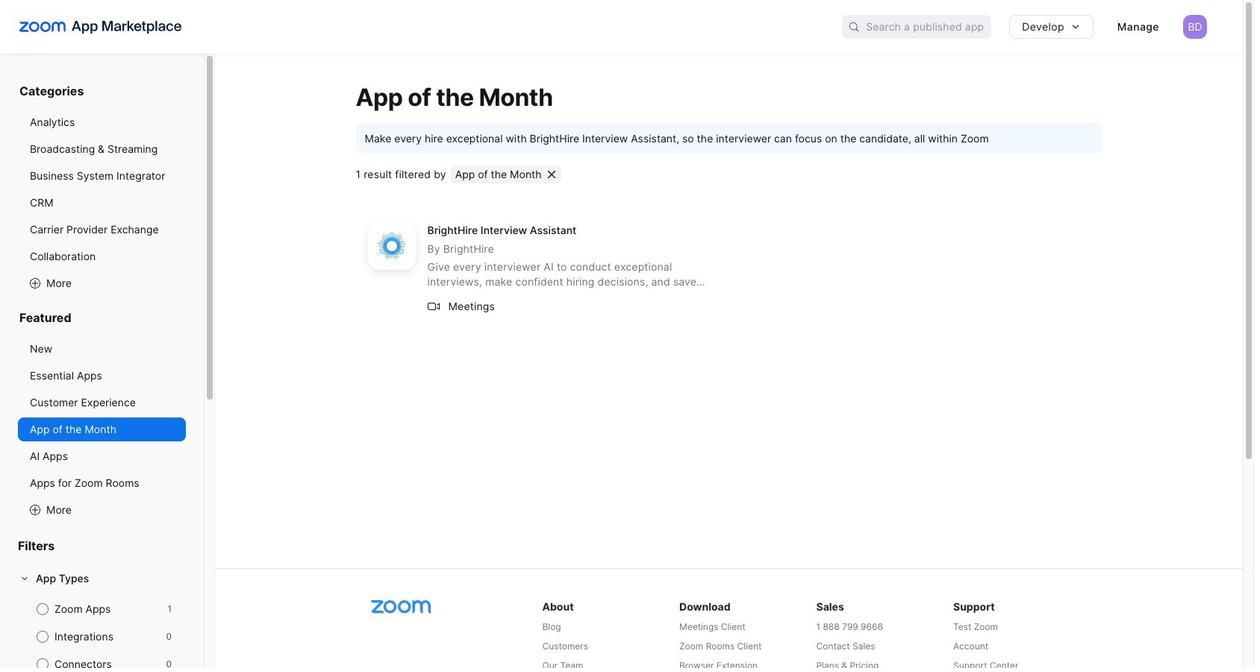 Task type: vqa. For each thing, say whether or not it's contained in the screenshot.
Search TEXT BOX
yes



Task type: locate. For each thing, give the bounding box(es) containing it.
banner
[[0, 0, 1243, 54]]

Search text field
[[866, 16, 991, 38]]



Task type: describe. For each thing, give the bounding box(es) containing it.
current user is barb dwyer element
[[1183, 15, 1207, 39]]

search a published app element
[[842, 15, 991, 39]]



